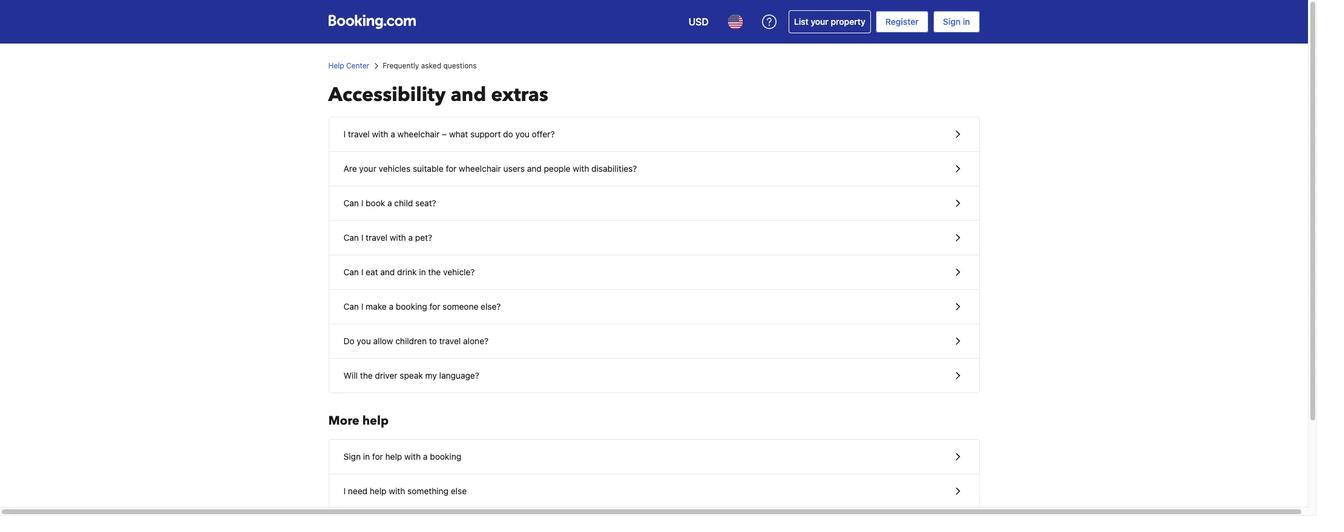 Task type: describe. For each thing, give the bounding box(es) containing it.
asked
[[421, 61, 442, 70]]

are your vehicles suitable for wheelchair users and people with disabilities? button
[[329, 152, 980, 187]]

i for eat
[[361, 267, 364, 277]]

i need help with something else button
[[329, 475, 980, 509]]

sign for sign in for help with a booking
[[344, 452, 361, 462]]

i travel with a wheelchair – what support do you offer? button
[[329, 117, 980, 152]]

drink
[[397, 267, 417, 277]]

more
[[329, 413, 360, 429]]

–
[[442, 129, 447, 139]]

center
[[346, 61, 370, 70]]

make
[[366, 302, 387, 312]]

my
[[425, 371, 437, 381]]

i inside i travel with a wheelchair – what support do you offer? 'button'
[[344, 129, 346, 139]]

alone?
[[463, 336, 489, 346]]

allow
[[373, 336, 393, 346]]

2 horizontal spatial and
[[527, 164, 542, 174]]

a left pet?
[[409, 233, 413, 243]]

2 vertical spatial travel
[[439, 336, 461, 346]]

something
[[408, 486, 449, 497]]

suitable
[[413, 164, 444, 174]]

1 horizontal spatial and
[[451, 82, 486, 108]]

usd
[[689, 16, 709, 27]]

sign for sign in
[[943, 16, 961, 27]]

what
[[449, 129, 468, 139]]

users
[[504, 164, 525, 174]]

i need help with something else
[[344, 486, 467, 497]]

with inside 'button'
[[372, 129, 389, 139]]

1 vertical spatial travel
[[366, 233, 388, 243]]

help center button
[[329, 61, 370, 71]]

you inside 'button'
[[516, 129, 530, 139]]

more help
[[329, 413, 389, 429]]

offer?
[[532, 129, 555, 139]]

sign in for help with a booking link
[[329, 440, 980, 474]]

will the driver speak my language? button
[[329, 359, 980, 393]]

are your vehicles suitable for wheelchair users and people with disabilities?
[[344, 164, 637, 174]]

can i eat and drink in the vehicle? button
[[329, 256, 980, 290]]

wheelchair inside button
[[459, 164, 501, 174]]

with up i need help with something else
[[405, 452, 421, 462]]

eat
[[366, 267, 378, 277]]

accessibility
[[329, 82, 446, 108]]

can i book a child seat? button
[[329, 187, 980, 221]]

i for make
[[361, 302, 364, 312]]

can for can i make a booking for someone else?
[[344, 302, 359, 312]]

i travel with a wheelchair – what support do you offer?
[[344, 129, 555, 139]]

can for can i book a child seat?
[[344, 198, 359, 208]]

can i travel with a pet? button
[[329, 221, 980, 256]]

sign in for help with a booking
[[344, 452, 462, 462]]

seat?
[[416, 198, 436, 208]]

list
[[794, 16, 809, 27]]

help
[[329, 61, 344, 70]]

1 vertical spatial help
[[386, 452, 402, 462]]

can for can i travel with a pet?
[[344, 233, 359, 243]]

with right "people"
[[573, 164, 589, 174]]

can i make a booking for someone else?
[[344, 302, 501, 312]]

with left pet?
[[390, 233, 406, 243]]

sign in for help with a booking button
[[329, 440, 980, 475]]

disabilities?
[[592, 164, 637, 174]]

a for child
[[388, 198, 392, 208]]

2 horizontal spatial for
[[446, 164, 457, 174]]

will
[[344, 371, 358, 381]]

list your property
[[794, 16, 866, 27]]

can for can i eat and drink in the vehicle?
[[344, 267, 359, 277]]

sign in
[[943, 16, 970, 27]]

else
[[451, 486, 467, 497]]

do you allow children to travel alone? button
[[329, 325, 980, 359]]

frequently
[[383, 61, 419, 70]]

pet?
[[415, 233, 432, 243]]



Task type: locate. For each thing, give the bounding box(es) containing it.
your for property
[[811, 16, 829, 27]]

do you allow children to travel alone?
[[344, 336, 489, 346]]

children
[[396, 336, 427, 346]]

0 vertical spatial travel
[[348, 129, 370, 139]]

0 horizontal spatial your
[[359, 164, 377, 174]]

wheelchair inside 'button'
[[398, 129, 440, 139]]

help right need at the bottom left
[[370, 486, 387, 497]]

travel up are
[[348, 129, 370, 139]]

a
[[391, 129, 395, 139], [388, 198, 392, 208], [409, 233, 413, 243], [389, 302, 394, 312], [423, 452, 428, 462]]

1 vertical spatial in
[[419, 267, 426, 277]]

help center
[[329, 61, 370, 70]]

0 vertical spatial for
[[446, 164, 457, 174]]

sign
[[943, 16, 961, 27], [344, 452, 361, 462]]

booking.com online hotel reservations image
[[329, 15, 416, 29]]

0 vertical spatial you
[[516, 129, 530, 139]]

vehicles
[[379, 164, 411, 174]]

you inside button
[[357, 336, 371, 346]]

i
[[344, 129, 346, 139], [361, 198, 364, 208], [361, 233, 364, 243], [361, 267, 364, 277], [361, 302, 364, 312], [344, 486, 346, 497]]

i inside i need help with something else button
[[344, 486, 346, 497]]

2 vertical spatial for
[[372, 452, 383, 462]]

for right suitable on the top
[[446, 164, 457, 174]]

1 horizontal spatial you
[[516, 129, 530, 139]]

i inside can i book a child seat? "button"
[[361, 198, 364, 208]]

can left the eat
[[344, 267, 359, 277]]

a for wheelchair
[[391, 129, 395, 139]]

1 can from the top
[[344, 198, 359, 208]]

1 horizontal spatial your
[[811, 16, 829, 27]]

i down the can i book a child seat?
[[361, 233, 364, 243]]

list your property link
[[789, 10, 871, 33]]

booking up children
[[396, 302, 427, 312]]

0 vertical spatial sign
[[943, 16, 961, 27]]

with up vehicles
[[372, 129, 389, 139]]

1 horizontal spatial wheelchair
[[459, 164, 501, 174]]

with
[[372, 129, 389, 139], [573, 164, 589, 174], [390, 233, 406, 243], [405, 452, 421, 462], [389, 486, 405, 497]]

1 vertical spatial you
[[357, 336, 371, 346]]

can i travel with a pet?
[[344, 233, 432, 243]]

a up something
[[423, 452, 428, 462]]

for down more help
[[372, 452, 383, 462]]

extras
[[491, 82, 549, 108]]

1 horizontal spatial in
[[419, 267, 426, 277]]

book
[[366, 198, 385, 208]]

in inside sign in link
[[963, 16, 970, 27]]

1 vertical spatial and
[[527, 164, 542, 174]]

0 vertical spatial wheelchair
[[398, 129, 440, 139]]

2 can from the top
[[344, 233, 359, 243]]

1 vertical spatial booking
[[430, 452, 462, 462]]

sign in link
[[934, 11, 980, 33]]

can i make a booking for someone else? button
[[329, 290, 980, 325]]

travel inside 'button'
[[348, 129, 370, 139]]

1 vertical spatial sign
[[344, 452, 361, 462]]

i for book
[[361, 198, 364, 208]]

and right the eat
[[380, 267, 395, 277]]

can i eat and drink in the vehicle?
[[344, 267, 475, 277]]

1 vertical spatial wheelchair
[[459, 164, 501, 174]]

2 horizontal spatial in
[[963, 16, 970, 27]]

booking inside can i make a booking for someone else? button
[[396, 302, 427, 312]]

wheelchair left users
[[459, 164, 501, 174]]

travel
[[348, 129, 370, 139], [366, 233, 388, 243], [439, 336, 461, 346]]

a for booking
[[389, 302, 394, 312]]

can left make
[[344, 302, 359, 312]]

help right more
[[363, 413, 389, 429]]

0 horizontal spatial the
[[360, 371, 373, 381]]

accessibility and extras
[[329, 82, 549, 108]]

0 vertical spatial booking
[[396, 302, 427, 312]]

i left need at the bottom left
[[344, 486, 346, 497]]

0 vertical spatial help
[[363, 413, 389, 429]]

0 horizontal spatial booking
[[396, 302, 427, 312]]

usd button
[[682, 7, 716, 36]]

someone
[[443, 302, 479, 312]]

in inside sign in for help with a booking link
[[363, 452, 370, 462]]

i left make
[[361, 302, 364, 312]]

i left the eat
[[361, 267, 364, 277]]

sign right register
[[943, 16, 961, 27]]

with left something
[[389, 486, 405, 497]]

and right users
[[527, 164, 542, 174]]

in for sign in for help with a booking
[[363, 452, 370, 462]]

1 vertical spatial for
[[430, 302, 441, 312]]

in for sign in
[[963, 16, 970, 27]]

people
[[544, 164, 571, 174]]

driver
[[375, 371, 398, 381]]

will the driver speak my language?
[[344, 371, 480, 381]]

0 horizontal spatial in
[[363, 452, 370, 462]]

1 horizontal spatial booking
[[430, 452, 462, 462]]

a inside 'button'
[[391, 129, 395, 139]]

and
[[451, 82, 486, 108], [527, 164, 542, 174], [380, 267, 395, 277]]

0 horizontal spatial you
[[357, 336, 371, 346]]

the right will on the bottom
[[360, 371, 373, 381]]

sign inside button
[[344, 452, 361, 462]]

frequently asked questions
[[383, 61, 477, 70]]

i inside can i make a booking for someone else? button
[[361, 302, 364, 312]]

1 horizontal spatial the
[[428, 267, 441, 277]]

a up vehicles
[[391, 129, 395, 139]]

help up i need help with something else
[[386, 452, 402, 462]]

the left vehicle?
[[428, 267, 441, 277]]

for left someone
[[430, 302, 441, 312]]

1 horizontal spatial for
[[430, 302, 441, 312]]

your right are
[[359, 164, 377, 174]]

for
[[446, 164, 457, 174], [430, 302, 441, 312], [372, 452, 383, 462]]

your right list at the right of the page
[[811, 16, 829, 27]]

do
[[503, 129, 513, 139]]

travel right to
[[439, 336, 461, 346]]

do
[[344, 336, 355, 346]]

you
[[516, 129, 530, 139], [357, 336, 371, 346]]

sign up need at the bottom left
[[344, 452, 361, 462]]

0 vertical spatial your
[[811, 16, 829, 27]]

your
[[811, 16, 829, 27], [359, 164, 377, 174]]

0 vertical spatial and
[[451, 82, 486, 108]]

to
[[429, 336, 437, 346]]

can inside can i travel with a pet? button
[[344, 233, 359, 243]]

booking up else
[[430, 452, 462, 462]]

register link
[[876, 11, 929, 33]]

register
[[886, 16, 919, 27]]

1 vertical spatial your
[[359, 164, 377, 174]]

property
[[831, 16, 866, 27]]

a inside "button"
[[388, 198, 392, 208]]

can inside can i eat and drink in the vehicle? button
[[344, 267, 359, 277]]

the
[[428, 267, 441, 277], [360, 371, 373, 381]]

booking
[[396, 302, 427, 312], [430, 452, 462, 462]]

i up are
[[344, 129, 346, 139]]

your for vehicles
[[359, 164, 377, 174]]

4 can from the top
[[344, 302, 359, 312]]

can left book
[[344, 198, 359, 208]]

help
[[363, 413, 389, 429], [386, 452, 402, 462], [370, 486, 387, 497]]

2 vertical spatial help
[[370, 486, 387, 497]]

wheelchair
[[398, 129, 440, 139], [459, 164, 501, 174]]

3 can from the top
[[344, 267, 359, 277]]

travel down book
[[366, 233, 388, 243]]

1 horizontal spatial sign
[[943, 16, 961, 27]]

child
[[395, 198, 413, 208]]

questions
[[444, 61, 477, 70]]

can down the can i book a child seat?
[[344, 233, 359, 243]]

and down questions
[[451, 82, 486, 108]]

your inside button
[[359, 164, 377, 174]]

a right make
[[389, 302, 394, 312]]

0 horizontal spatial sign
[[344, 452, 361, 462]]

i for travel
[[361, 233, 364, 243]]

in inside can i eat and drink in the vehicle? button
[[419, 267, 426, 277]]

vehicle?
[[443, 267, 475, 277]]

1 vertical spatial the
[[360, 371, 373, 381]]

0 vertical spatial in
[[963, 16, 970, 27]]

speak
[[400, 371, 423, 381]]

wheelchair left –
[[398, 129, 440, 139]]

can inside can i book a child seat? "button"
[[344, 198, 359, 208]]

in
[[963, 16, 970, 27], [419, 267, 426, 277], [363, 452, 370, 462]]

a left child
[[388, 198, 392, 208]]

booking inside sign in for help with a booking link
[[430, 452, 462, 462]]

0 vertical spatial the
[[428, 267, 441, 277]]

language?
[[439, 371, 480, 381]]

support
[[471, 129, 501, 139]]

2 vertical spatial in
[[363, 452, 370, 462]]

i inside can i travel with a pet? button
[[361, 233, 364, 243]]

0 horizontal spatial for
[[372, 452, 383, 462]]

2 vertical spatial and
[[380, 267, 395, 277]]

can i book a child seat?
[[344, 198, 436, 208]]

else?
[[481, 302, 501, 312]]

0 horizontal spatial and
[[380, 267, 395, 277]]

i inside can i eat and drink in the vehicle? button
[[361, 267, 364, 277]]

are
[[344, 164, 357, 174]]

i left book
[[361, 198, 364, 208]]

need
[[348, 486, 368, 497]]

can
[[344, 198, 359, 208], [344, 233, 359, 243], [344, 267, 359, 277], [344, 302, 359, 312]]

0 horizontal spatial wheelchair
[[398, 129, 440, 139]]

can inside can i make a booking for someone else? button
[[344, 302, 359, 312]]



Task type: vqa. For each thing, say whether or not it's contained in the screenshot.
Will the driver speak my language?
yes



